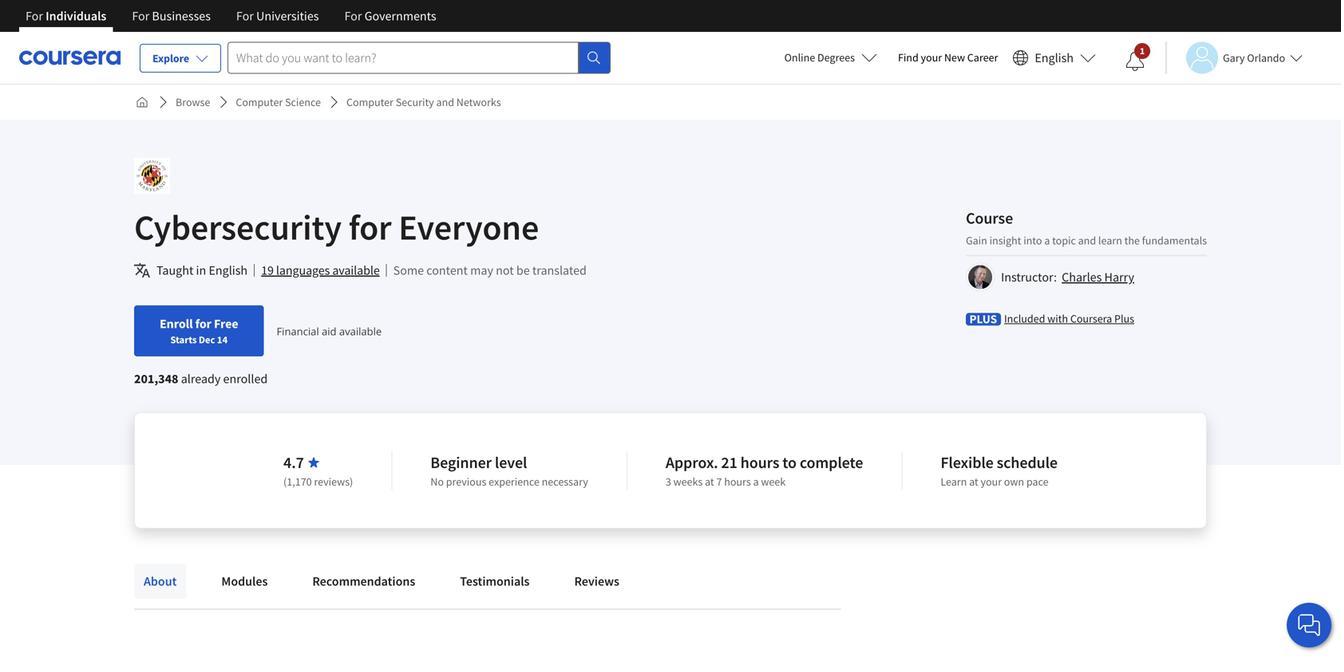 Task type: vqa. For each thing, say whether or not it's contained in the screenshot.
Endocrine
no



Task type: locate. For each thing, give the bounding box(es) containing it.
0 horizontal spatial a
[[753, 475, 759, 489]]

computer left security
[[346, 95, 393, 109]]

your right 'find'
[[921, 50, 942, 65]]

201,348
[[134, 371, 178, 387]]

available right aid
[[339, 324, 382, 339]]

flexible schedule learn at your own pace
[[941, 453, 1058, 489]]

0 horizontal spatial at
[[705, 475, 714, 489]]

computer for computer security and networks
[[346, 95, 393, 109]]

3 for from the left
[[236, 8, 254, 24]]

available for financial aid available
[[339, 324, 382, 339]]

harry
[[1104, 269, 1134, 285]]

available inside 19 languages available button
[[332, 263, 380, 279]]

2 at from the left
[[969, 475, 978, 489]]

1 vertical spatial english
[[209, 263, 248, 279]]

explore
[[152, 51, 189, 65]]

a inside approx. 21 hours to complete 3 weeks at 7 hours a week
[[753, 475, 759, 489]]

0 vertical spatial a
[[1044, 233, 1050, 248]]

1 horizontal spatial a
[[1044, 233, 1050, 248]]

science
[[285, 95, 321, 109]]

for inside enroll for free starts dec 14
[[195, 316, 211, 332]]

(1,170
[[283, 475, 312, 489]]

gary orlando button
[[1165, 42, 1303, 74]]

cybersecurity
[[134, 205, 342, 249]]

english right career
[[1035, 50, 1074, 66]]

0 vertical spatial and
[[436, 95, 454, 109]]

computer left science
[[236, 95, 283, 109]]

instructor:
[[1001, 269, 1057, 285]]

languages
[[276, 263, 330, 279]]

already
[[181, 371, 221, 387]]

for businesses
[[132, 8, 211, 24]]

english button
[[1006, 32, 1102, 84]]

financial
[[277, 324, 319, 339]]

recommendations
[[312, 574, 415, 590]]

starts
[[170, 334, 197, 346]]

0 horizontal spatial and
[[436, 95, 454, 109]]

0 horizontal spatial english
[[209, 263, 248, 279]]

for up 19 languages available button
[[349, 205, 392, 249]]

and
[[436, 95, 454, 109], [1078, 233, 1096, 248]]

browse link
[[169, 88, 217, 117]]

online degrees button
[[772, 40, 890, 75]]

1 horizontal spatial for
[[349, 205, 392, 249]]

for left governments
[[344, 8, 362, 24]]

2 computer from the left
[[346, 95, 393, 109]]

computer for computer science
[[236, 95, 283, 109]]

reviews
[[574, 574, 619, 590]]

your left own at right
[[981, 475, 1002, 489]]

and right security
[[436, 95, 454, 109]]

english
[[1035, 50, 1074, 66], [209, 263, 248, 279]]

with
[[1047, 312, 1068, 326]]

coursera image
[[19, 45, 121, 70]]

at right the learn
[[969, 475, 978, 489]]

computer
[[236, 95, 283, 109], [346, 95, 393, 109]]

at inside flexible schedule learn at your own pace
[[969, 475, 978, 489]]

learn
[[941, 475, 967, 489]]

recommendations link
[[303, 564, 425, 599]]

1 computer from the left
[[236, 95, 283, 109]]

2 for from the left
[[132, 8, 149, 24]]

0 horizontal spatial computer
[[236, 95, 283, 109]]

0 vertical spatial for
[[349, 205, 392, 249]]

be
[[516, 263, 530, 279]]

find your new career
[[898, 50, 998, 65]]

career
[[967, 50, 998, 65]]

1 vertical spatial your
[[981, 475, 1002, 489]]

your inside flexible schedule learn at your own pace
[[981, 475, 1002, 489]]

available down the cybersecurity for everyone
[[332, 263, 380, 279]]

security
[[396, 95, 434, 109]]

week
[[761, 475, 786, 489]]

for governments
[[344, 8, 436, 24]]

for for businesses
[[132, 8, 149, 24]]

included with coursera plus link
[[1004, 311, 1134, 327]]

0 vertical spatial your
[[921, 50, 942, 65]]

dec
[[199, 334, 215, 346]]

for up 'dec'
[[195, 316, 211, 332]]

and right topic
[[1078, 233, 1096, 248]]

charles harry link
[[1062, 269, 1134, 285]]

browse
[[176, 95, 210, 109]]

None search field
[[228, 42, 611, 74]]

at
[[705, 475, 714, 489], [969, 475, 978, 489]]

level
[[495, 453, 527, 473]]

for left businesses
[[132, 8, 149, 24]]

1 horizontal spatial computer
[[346, 95, 393, 109]]

at left 7
[[705, 475, 714, 489]]

for for universities
[[236, 8, 254, 24]]

1 vertical spatial for
[[195, 316, 211, 332]]

about link
[[134, 564, 186, 599]]

0 vertical spatial available
[[332, 263, 380, 279]]

21
[[721, 453, 737, 473]]

complete
[[800, 453, 863, 473]]

some
[[393, 263, 424, 279]]

plus
[[1114, 312, 1134, 326]]

0 horizontal spatial your
[[921, 50, 942, 65]]

0 horizontal spatial for
[[195, 316, 211, 332]]

1 vertical spatial hours
[[724, 475, 751, 489]]

explore button
[[140, 44, 221, 73]]

english right in
[[209, 263, 248, 279]]

university of maryland, college park image
[[134, 158, 170, 194]]

necessary
[[542, 475, 588, 489]]

learn
[[1098, 233, 1122, 248]]

topic
[[1052, 233, 1076, 248]]

about
[[144, 574, 177, 590]]

for universities
[[236, 8, 319, 24]]

for for cybersecurity
[[349, 205, 392, 249]]

1 horizontal spatial english
[[1035, 50, 1074, 66]]

coursera plus image
[[966, 313, 1001, 326]]

1 at from the left
[[705, 475, 714, 489]]

1 horizontal spatial at
[[969, 475, 978, 489]]

1 vertical spatial a
[[753, 475, 759, 489]]

translated
[[532, 263, 587, 279]]

hours up week
[[740, 453, 779, 473]]

fundamentals
[[1142, 233, 1207, 248]]

content
[[426, 263, 468, 279]]

a left week
[[753, 475, 759, 489]]

0 vertical spatial hours
[[740, 453, 779, 473]]

flexible
[[941, 453, 994, 473]]

individuals
[[46, 8, 106, 24]]

find
[[898, 50, 919, 65]]

insight
[[989, 233, 1021, 248]]

1
[[1140, 45, 1145, 57]]

1 vertical spatial available
[[339, 324, 382, 339]]

1 vertical spatial and
[[1078, 233, 1096, 248]]

hours right 7
[[724, 475, 751, 489]]

4 for from the left
[[344, 8, 362, 24]]

modules link
[[212, 564, 277, 599]]

for for governments
[[344, 8, 362, 24]]

0 vertical spatial english
[[1035, 50, 1074, 66]]

1 horizontal spatial your
[[981, 475, 1002, 489]]

show notifications image
[[1126, 52, 1145, 71]]

a right into
[[1044, 233, 1050, 248]]

for left universities
[[236, 8, 254, 24]]

a inside course gain insight into a topic and learn the fundamentals
[[1044, 233, 1050, 248]]

own
[[1004, 475, 1024, 489]]

1 horizontal spatial and
[[1078, 233, 1096, 248]]

course gain insight into a topic and learn the fundamentals
[[966, 208, 1207, 248]]

1 for from the left
[[26, 8, 43, 24]]

for left individuals
[[26, 8, 43, 24]]



Task type: describe. For each thing, give the bounding box(es) containing it.
enrolled
[[223, 371, 268, 387]]

course
[[966, 208, 1013, 228]]

included
[[1004, 312, 1045, 326]]

online
[[784, 50, 815, 65]]

beginner
[[430, 453, 492, 473]]

chat with us image
[[1296, 613, 1322, 639]]

computer science link
[[229, 88, 327, 117]]

find your new career link
[[890, 48, 1006, 68]]

computer security and networks link
[[340, 88, 507, 117]]

weeks
[[673, 475, 703, 489]]

some content may not be translated
[[393, 263, 587, 279]]

english inside english button
[[1035, 50, 1074, 66]]

1 button
[[1113, 42, 1157, 81]]

coursera
[[1070, 312, 1112, 326]]

gain
[[966, 233, 987, 248]]

7
[[716, 475, 722, 489]]

new
[[944, 50, 965, 65]]

may
[[470, 263, 493, 279]]

everyone
[[398, 205, 539, 249]]

businesses
[[152, 8, 211, 24]]

financial aid available
[[277, 324, 382, 339]]

4.7
[[283, 453, 304, 473]]

free
[[214, 316, 238, 332]]

computer security and networks
[[346, 95, 501, 109]]

governments
[[364, 8, 436, 24]]

home image
[[136, 96, 148, 109]]

included with coursera plus
[[1004, 312, 1134, 326]]

gary orlando
[[1223, 51, 1285, 65]]

at inside approx. 21 hours to complete 3 weeks at 7 hours a week
[[705, 475, 714, 489]]

previous
[[446, 475, 486, 489]]

approx. 21 hours to complete 3 weeks at 7 hours a week
[[666, 453, 863, 489]]

the
[[1124, 233, 1140, 248]]

not
[[496, 263, 514, 279]]

instructor: charles harry
[[1001, 269, 1134, 285]]

(1,170 reviews)
[[283, 475, 353, 489]]

aid
[[322, 324, 336, 339]]

degrees
[[817, 50, 855, 65]]

schedule
[[997, 453, 1058, 473]]

and inside course gain insight into a topic and learn the fundamentals
[[1078, 233, 1096, 248]]

financial aid available button
[[277, 324, 382, 339]]

for for individuals
[[26, 8, 43, 24]]

into
[[1023, 233, 1042, 248]]

201,348 already enrolled
[[134, 371, 268, 387]]

for for enroll
[[195, 316, 211, 332]]

14
[[217, 334, 228, 346]]

in
[[196, 263, 206, 279]]

testimonials link
[[450, 564, 539, 599]]

networks
[[456, 95, 501, 109]]

charles
[[1062, 269, 1102, 285]]

available for 19 languages available
[[332, 263, 380, 279]]

taught in english
[[156, 263, 248, 279]]

cybersecurity for everyone
[[134, 205, 539, 249]]

to
[[782, 453, 797, 473]]

taught
[[156, 263, 193, 279]]

banner navigation
[[13, 0, 449, 32]]

online degrees
[[784, 50, 855, 65]]

reviews)
[[314, 475, 353, 489]]

gary
[[1223, 51, 1245, 65]]

3
[[666, 475, 671, 489]]

pace
[[1026, 475, 1048, 489]]

reviews link
[[565, 564, 629, 599]]

experience
[[489, 475, 539, 489]]

universities
[[256, 8, 319, 24]]

modules
[[221, 574, 268, 590]]

beginner level no previous experience necessary
[[430, 453, 588, 489]]

no
[[430, 475, 444, 489]]

approx.
[[666, 453, 718, 473]]

testimonials
[[460, 574, 530, 590]]

What do you want to learn? text field
[[228, 42, 579, 74]]

19 languages available button
[[261, 261, 380, 280]]

charles harry image
[[968, 265, 992, 289]]

19
[[261, 263, 274, 279]]

for individuals
[[26, 8, 106, 24]]



